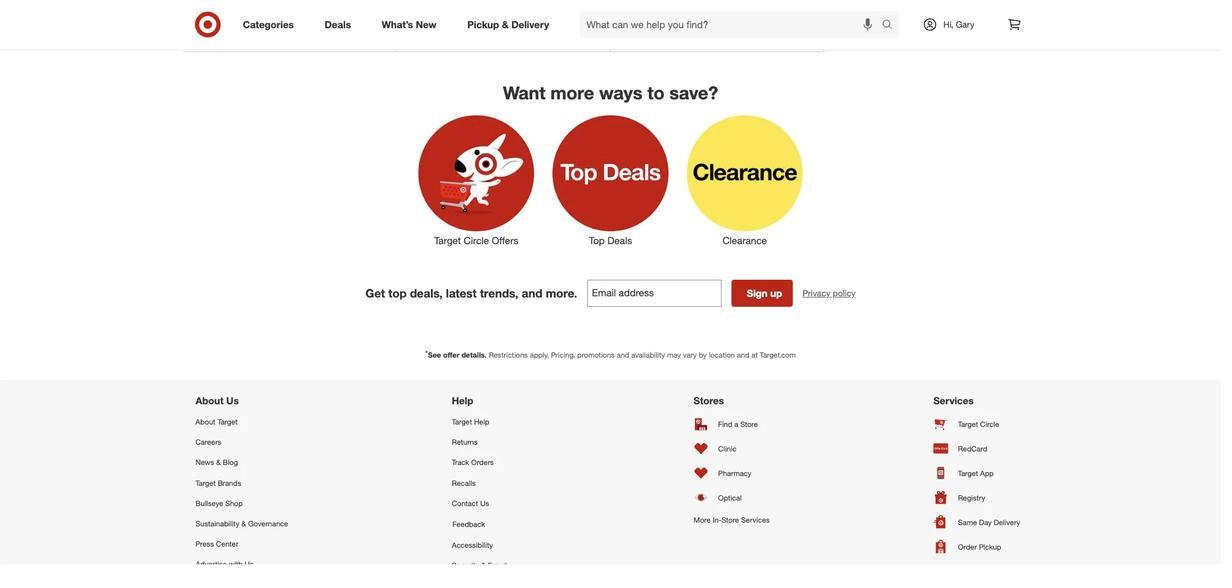 Task type: vqa. For each thing, say whether or not it's contained in the screenshot.
7
no



Task type: describe. For each thing, give the bounding box(es) containing it.
privacy
[[803, 288, 831, 299]]

circle for target circle
[[980, 420, 999, 429]]

target for target brands
[[196, 479, 216, 488]]

news & blog link
[[196, 453, 288, 473]]

returns link
[[452, 432, 530, 453]]

same day delivery link
[[934, 510, 1026, 535]]

cart for 1st add to cart button
[[226, 30, 240, 39]]

order pickup
[[958, 542, 1001, 552]]

pharmacy
[[718, 469, 752, 478]]

pickup & delivery
[[467, 18, 549, 30]]

more in-store services
[[694, 516, 770, 525]]

registry link
[[934, 486, 1026, 510]]

clearance
[[723, 235, 767, 247]]

us for about us
[[226, 395, 239, 407]]

center
[[216, 540, 238, 549]]

offers
[[492, 235, 519, 247]]

careers link
[[196, 432, 288, 453]]

track orders link
[[452, 453, 530, 473]]

search button
[[876, 11, 906, 41]]

& for pickup
[[502, 18, 509, 30]]

categories
[[243, 18, 294, 30]]

2
[[247, 3, 252, 14]]

contact us link
[[452, 493, 530, 514]]

pricing,
[[551, 350, 575, 360]]

more
[[551, 82, 594, 103]]

bullseye shop
[[196, 499, 243, 508]]

press
[[196, 540, 214, 549]]

within
[[222, 3, 245, 14]]

target circle
[[958, 420, 999, 429]]

want more ways to save?
[[503, 82, 718, 103]]

sign up
[[747, 287, 782, 299]]

* see offer details. restrictions apply. pricing, promotions and availability may vary by location and at target.com
[[425, 349, 796, 360]]

new
[[416, 18, 437, 30]]

governance
[[248, 519, 288, 528]]

optical link
[[694, 486, 770, 510]]

restrictions
[[489, 350, 528, 360]]

deals,
[[410, 286, 443, 300]]

latest
[[446, 286, 477, 300]]

target for target circle offers
[[434, 235, 461, 247]]

contact us
[[452, 499, 489, 508]]

orders
[[471, 458, 494, 467]]

vary
[[683, 350, 697, 360]]

ready
[[195, 3, 220, 14]]

2 horizontal spatial and
[[737, 350, 750, 360]]

target brands link
[[196, 473, 288, 493]]

target circle offers
[[434, 235, 519, 247]]

see
[[428, 350, 441, 360]]

news & blog
[[196, 458, 238, 467]]

day
[[979, 518, 992, 527]]

0 vertical spatial services
[[934, 395, 974, 407]]

2 add to cart button from the left
[[623, 25, 673, 44]]

track orders
[[452, 458, 494, 467]]

store for in-
[[722, 516, 739, 525]]

returns
[[452, 438, 478, 447]]

trends,
[[480, 286, 518, 300]]

about target link
[[196, 412, 288, 432]]

sustainability
[[196, 519, 239, 528]]

news
[[196, 458, 214, 467]]

order pickup link
[[934, 535, 1026, 559]]

same day delivery
[[958, 518, 1020, 527]]

bullseye shop link
[[196, 493, 288, 514]]

target help
[[452, 417, 489, 427]]

gary
[[956, 19, 975, 30]]

sign up button
[[731, 280, 793, 307]]

order
[[958, 542, 977, 552]]

what's new link
[[371, 11, 452, 38]]

optical
[[718, 493, 742, 502]]

& for sustainability
[[241, 519, 246, 528]]

target for target circle
[[958, 420, 978, 429]]

search
[[876, 20, 906, 32]]

hi,
[[944, 19, 954, 30]]

a
[[734, 420, 738, 429]]

ways
[[599, 82, 643, 103]]

blog
[[223, 458, 238, 467]]

1 add to cart button from the left
[[195, 25, 246, 44]]

hours
[[254, 3, 276, 14]]

location
[[709, 350, 735, 360]]

cart for first add to cart button from the right
[[653, 30, 668, 39]]

sustainability & governance
[[196, 519, 288, 528]]

accessibility link
[[452, 535, 530, 556]]

recalls
[[452, 479, 476, 488]]

privacy policy
[[803, 288, 856, 299]]

target down about us
[[217, 417, 238, 427]]

1 add from the left
[[201, 30, 215, 39]]

1 horizontal spatial help
[[474, 417, 489, 427]]

target app link
[[934, 461, 1026, 486]]

clinic
[[718, 444, 737, 453]]

target help link
[[452, 412, 530, 432]]

get top deals, latest trends, and more.
[[365, 286, 577, 300]]



Task type: locate. For each thing, give the bounding box(es) containing it.
1 vertical spatial delivery
[[994, 518, 1020, 527]]

stores
[[694, 395, 724, 407]]

1 horizontal spatial us
[[480, 499, 489, 508]]

0 horizontal spatial us
[[226, 395, 239, 407]]

help
[[452, 395, 473, 407], [474, 417, 489, 427]]

1 vertical spatial &
[[216, 458, 221, 467]]

circle for target circle offers
[[464, 235, 489, 247]]

target brands
[[196, 479, 241, 488]]

1 horizontal spatial pickup
[[979, 542, 1001, 552]]

& inside pickup & delivery link
[[502, 18, 509, 30]]

cart
[[226, 30, 240, 39], [653, 30, 668, 39]]

at
[[752, 350, 758, 360]]

top deals link
[[543, 113, 678, 248]]

store
[[740, 420, 758, 429], [722, 516, 739, 525]]

0 horizontal spatial services
[[741, 516, 770, 525]]

delivery
[[511, 18, 549, 30], [994, 518, 1020, 527]]

availability
[[631, 350, 665, 360]]

What can we help you find? suggestions appear below search field
[[579, 11, 885, 38]]

careers
[[196, 438, 222, 447]]

same
[[958, 518, 977, 527]]

deals left what's
[[325, 18, 351, 30]]

offer
[[443, 350, 459, 360]]

add to cart
[[201, 30, 240, 39], [628, 30, 668, 39]]

0 vertical spatial circle
[[464, 235, 489, 247]]

and
[[522, 286, 543, 300], [617, 350, 629, 360], [737, 350, 750, 360]]

top
[[589, 235, 605, 247]]

redcard link
[[934, 437, 1026, 461]]

feedback
[[453, 520, 485, 529]]

promotions
[[577, 350, 615, 360]]

more
[[694, 516, 711, 525]]

2 add to cart from the left
[[628, 30, 668, 39]]

add up ways
[[628, 30, 642, 39]]

target for target help
[[452, 417, 472, 427]]

1 about from the top
[[196, 395, 224, 407]]

circle
[[464, 235, 489, 247], [980, 420, 999, 429]]

privacy policy link
[[803, 287, 856, 299]]

to for 1st add to cart button
[[217, 30, 224, 39]]

services up target circle
[[934, 395, 974, 407]]

0 horizontal spatial delivery
[[511, 18, 549, 30]]

0 horizontal spatial and
[[522, 286, 543, 300]]

2 about from the top
[[196, 417, 215, 427]]

&
[[502, 18, 509, 30], [216, 458, 221, 467], [241, 519, 246, 528]]

about for about us
[[196, 395, 224, 407]]

target up returns
[[452, 417, 472, 427]]

categories link
[[232, 11, 309, 38]]

0 horizontal spatial deals
[[325, 18, 351, 30]]

1 vertical spatial pickup
[[979, 542, 1001, 552]]

store for a
[[740, 420, 758, 429]]

about us
[[196, 395, 239, 407]]

0 vertical spatial delivery
[[511, 18, 549, 30]]

target
[[434, 235, 461, 247], [217, 417, 238, 427], [452, 417, 472, 427], [958, 420, 978, 429], [958, 469, 978, 478], [196, 479, 216, 488]]

shop
[[225, 499, 243, 508]]

1 horizontal spatial add
[[628, 30, 642, 39]]

add down ready at the left top of page
[[201, 30, 215, 39]]

ready within 2 hours
[[195, 3, 276, 14]]

target circle offers link
[[409, 113, 543, 248]]

1 horizontal spatial services
[[934, 395, 974, 407]]

about for about target
[[196, 417, 215, 427]]

1 horizontal spatial store
[[740, 420, 758, 429]]

in-
[[713, 516, 722, 525]]

us right contact
[[480, 499, 489, 508]]

top
[[388, 286, 407, 300]]

1 vertical spatial deals
[[608, 235, 632, 247]]

press center
[[196, 540, 238, 549]]

add to cart for first add to cart button from the right
[[628, 30, 668, 39]]

track
[[452, 458, 469, 467]]

more.
[[546, 286, 577, 300]]

clinic link
[[694, 437, 770, 461]]

2 cart from the left
[[653, 30, 668, 39]]

0 horizontal spatial circle
[[464, 235, 489, 247]]

recalls link
[[452, 473, 530, 493]]

*
[[425, 349, 428, 357]]

0 vertical spatial store
[[740, 420, 758, 429]]

services down optical link
[[741, 516, 770, 525]]

target down news
[[196, 479, 216, 488]]

help up returns link
[[474, 417, 489, 427]]

& for news
[[216, 458, 221, 467]]

and left availability
[[617, 350, 629, 360]]

1 cart from the left
[[226, 30, 240, 39]]

policy
[[833, 288, 856, 299]]

1 horizontal spatial add to cart button
[[623, 25, 673, 44]]

us up about target link
[[226, 395, 239, 407]]

0 vertical spatial deals
[[325, 18, 351, 30]]

circle up redcard link
[[980, 420, 999, 429]]

sign
[[747, 287, 768, 299]]

help up target help
[[452, 395, 473, 407]]

target left app
[[958, 469, 978, 478]]

0 horizontal spatial pickup
[[467, 18, 499, 30]]

1 vertical spatial store
[[722, 516, 739, 525]]

find a store link
[[694, 412, 770, 437]]

0 horizontal spatial add to cart
[[201, 30, 240, 39]]

None text field
[[587, 280, 722, 307]]

2 horizontal spatial &
[[502, 18, 509, 30]]

0 horizontal spatial cart
[[226, 30, 240, 39]]

circle left offers
[[464, 235, 489, 247]]

us for contact us
[[480, 499, 489, 508]]

target for target app
[[958, 469, 978, 478]]

2 vertical spatial &
[[241, 519, 246, 528]]

& inside sustainability & governance link
[[241, 519, 246, 528]]

0 vertical spatial pickup
[[467, 18, 499, 30]]

details.
[[462, 350, 487, 360]]

and left more.
[[522, 286, 543, 300]]

0 horizontal spatial add
[[201, 30, 215, 39]]

store right a at the bottom
[[740, 420, 758, 429]]

1 vertical spatial help
[[474, 417, 489, 427]]

brands
[[218, 479, 241, 488]]

about target
[[196, 417, 238, 427]]

target up latest
[[434, 235, 461, 247]]

pickup
[[467, 18, 499, 30], [979, 542, 1001, 552]]

pharmacy link
[[694, 461, 770, 486]]

target up redcard
[[958, 420, 978, 429]]

1 horizontal spatial and
[[617, 350, 629, 360]]

what's
[[382, 18, 413, 30]]

0 vertical spatial us
[[226, 395, 239, 407]]

add
[[201, 30, 215, 39], [628, 30, 642, 39]]

0 horizontal spatial add to cart button
[[195, 25, 246, 44]]

delivery for pickup & delivery
[[511, 18, 549, 30]]

services
[[934, 395, 974, 407], [741, 516, 770, 525]]

redcard
[[958, 444, 987, 453]]

1 horizontal spatial add to cart
[[628, 30, 668, 39]]

store down optical link
[[722, 516, 739, 525]]

delivery for same day delivery
[[994, 518, 1020, 527]]

1 horizontal spatial &
[[241, 519, 246, 528]]

clearance link
[[678, 113, 812, 248]]

0 horizontal spatial help
[[452, 395, 473, 407]]

about up careers
[[196, 417, 215, 427]]

1 horizontal spatial cart
[[653, 30, 668, 39]]

1 vertical spatial us
[[480, 499, 489, 508]]

1 add to cart from the left
[[201, 30, 240, 39]]

sustainability & governance link
[[196, 514, 288, 534]]

2 add from the left
[[628, 30, 642, 39]]

pickup & delivery link
[[457, 11, 565, 38]]

to for first add to cart button from the right
[[644, 30, 651, 39]]

find a store
[[718, 420, 758, 429]]

feedback button
[[452, 514, 530, 535]]

pickup right order
[[979, 542, 1001, 552]]

pickup right new
[[467, 18, 499, 30]]

0 horizontal spatial store
[[722, 516, 739, 525]]

get
[[365, 286, 385, 300]]

& inside news & blog link
[[216, 458, 221, 467]]

1 horizontal spatial circle
[[980, 420, 999, 429]]

deals right top
[[608, 235, 632, 247]]

bullseye
[[196, 499, 223, 508]]

may
[[667, 350, 681, 360]]

more in-store services link
[[694, 510, 770, 531]]

1 vertical spatial services
[[741, 516, 770, 525]]

about up about target
[[196, 395, 224, 407]]

1 horizontal spatial delivery
[[994, 518, 1020, 527]]

1 vertical spatial about
[[196, 417, 215, 427]]

by
[[699, 350, 707, 360]]

add to cart button
[[195, 25, 246, 44], [623, 25, 673, 44]]

accessibility
[[452, 541, 493, 550]]

0 vertical spatial &
[[502, 18, 509, 30]]

0 vertical spatial help
[[452, 395, 473, 407]]

apply.
[[530, 350, 549, 360]]

and left at
[[737, 350, 750, 360]]

registry
[[958, 493, 985, 502]]

1 horizontal spatial deals
[[608, 235, 632, 247]]

add to cart for 1st add to cart button
[[201, 30, 240, 39]]

app
[[980, 469, 994, 478]]

0 vertical spatial about
[[196, 395, 224, 407]]

1 vertical spatial circle
[[980, 420, 999, 429]]

0 horizontal spatial &
[[216, 458, 221, 467]]



